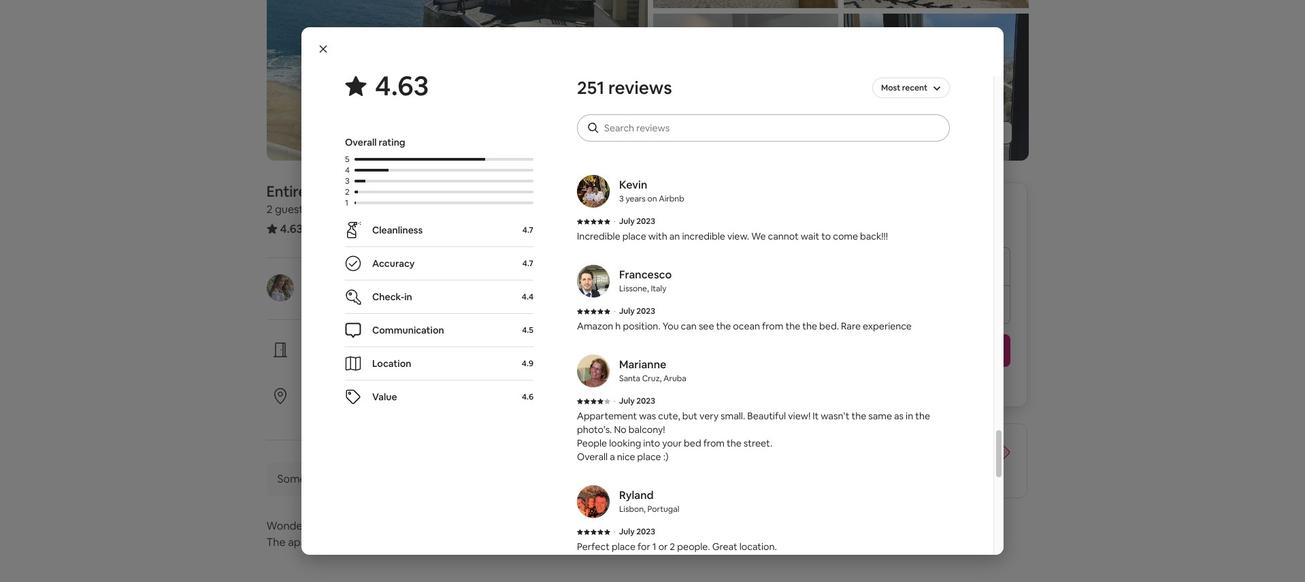 Task type: locate. For each thing, give the bounding box(es) containing it.
reviews up always on the top of the page
[[609, 76, 672, 99]]

1 vertical spatial :)
[[663, 451, 669, 463]]

francesco lissone, italy
[[619, 268, 672, 294]]

0 horizontal spatial :)
[[644, 112, 649, 124]]

1 horizontal spatial guests
[[372, 405, 401, 417]]

3 · july 2023 from the top
[[614, 306, 655, 317]]

years down hosted
[[318, 291, 341, 303]]

1 horizontal spatial top
[[920, 125, 935, 138]]

july down lisbon,
[[619, 526, 635, 537]]

nice
[[617, 451, 635, 463]]

1 horizontal spatial 2
[[345, 187, 350, 197]]

photo's.
[[577, 423, 612, 436]]

overall inside appartement was cute, but very small. beautiful view! it wasn't the same as in the photo's. no balcony! people looking into your bed from the street. overall a nice place :)
[[577, 451, 608, 463]]

2023 up "for"
[[637, 526, 655, 537]]

1 horizontal spatial :)
[[663, 451, 669, 463]]

in right yourself
[[377, 359, 385, 371]]

· july 2023 up position.
[[614, 306, 655, 317]]

1 vertical spatial of
[[449, 535, 459, 549]]

beautiful up unfortunately,
[[577, 112, 616, 124]]

2 right or
[[670, 540, 675, 553]]

portugal right nazaré,
[[453, 182, 512, 201]]

ryland
[[619, 488, 654, 502]]

with
[[649, 230, 668, 242], [387, 359, 406, 371]]

0 horizontal spatial of
[[330, 405, 339, 417]]

1 horizontal spatial of
[[449, 535, 459, 549]]

251 reviews up unfortunately,
[[577, 76, 672, 99]]

place left "for"
[[612, 540, 636, 553]]

lisbon,
[[619, 504, 646, 515]]

0 vertical spatial with
[[649, 230, 668, 242]]

july down santa
[[619, 395, 635, 406]]

in right as
[[906, 410, 914, 422]]

beautiful
[[577, 112, 616, 124], [748, 410, 786, 422]]

2 vertical spatial 2
[[670, 540, 675, 553]]

0 vertical spatial guests
[[275, 202, 309, 216]]

5 2023 from the top
[[637, 526, 655, 537]]

1 vertical spatial 251
[[311, 221, 328, 236]]

2023 for ryland
[[637, 526, 655, 537]]

1 vertical spatial reviews
[[331, 221, 370, 236]]

0 vertical spatial bed
[[384, 202, 404, 216]]

1
[[345, 197, 349, 208], [316, 202, 320, 216], [377, 202, 381, 216], [411, 202, 416, 216], [653, 540, 657, 553]]

1 bedroom · 1 bed · 1 bath
[[316, 202, 441, 216]]

in
[[383, 182, 395, 201], [404, 291, 412, 303], [367, 341, 376, 355], [377, 359, 385, 371], [906, 410, 914, 422]]

location down yourself
[[342, 387, 383, 402]]

2023 for kevin
[[637, 216, 655, 227]]

a inside appartement was cute, but very small. beautiful view! it wasn't the same as in the photo's. no balcony! people looking into your bed from the street. overall a nice place :)
[[610, 451, 615, 463]]

·
[[614, 97, 616, 108], [372, 202, 374, 216], [406, 202, 409, 216], [614, 216, 616, 227], [614, 306, 616, 317], [614, 395, 616, 406], [614, 526, 616, 537]]

location
[[342, 387, 383, 402], [443, 405, 479, 417]]

0 horizontal spatial a
[[379, 535, 385, 549]]

facing
[[357, 519, 388, 533]]

1 vertical spatial view
[[423, 535, 446, 549]]

from right ocean at the right
[[762, 320, 784, 332]]

bed right your
[[684, 437, 702, 449]]

0 horizontal spatial top
[[902, 125, 918, 138]]

1 left bath
[[411, 202, 416, 216]]

check
[[310, 359, 338, 371]]

years down kevin
[[626, 193, 646, 204]]

0 vertical spatial recent
[[903, 82, 928, 93]]

· july 2023 down on
[[614, 216, 655, 227]]

it
[[813, 410, 819, 422]]

great right people.
[[712, 540, 738, 553]]

francesco image
[[577, 265, 610, 297]]

251 reviews down bedroom
[[311, 221, 370, 236]]

a
[[481, 405, 486, 417], [610, 451, 615, 463], [379, 535, 385, 549]]

lovely studio/apartment in sítio da nazaré 2 image 4 image
[[844, 0, 1029, 8]]

1 4.7 from the top
[[523, 225, 534, 236]]

4.63 inside dialog
[[375, 68, 429, 103]]

1 vertical spatial location
[[443, 405, 479, 417]]

1 vertical spatial overall
[[577, 451, 608, 463]]

0 vertical spatial of
[[330, 405, 339, 417]]

with left an
[[649, 230, 668, 242]]

frontline
[[390, 519, 433, 533]]

guests down value
[[372, 405, 401, 417]]

great
[[310, 387, 339, 402], [712, 540, 738, 553]]

as
[[894, 410, 904, 422]]

place up we on the top of page
[[618, 112, 642, 124]]

wonderful
[[266, 519, 320, 533]]

2023 down on
[[637, 216, 655, 227]]

0 horizontal spatial and
[[500, 535, 519, 549]]

1 vertical spatial beautiful
[[748, 410, 786, 422]]

sea
[[481, 535, 498, 549]]

top
[[902, 125, 918, 138], [920, 125, 935, 138]]

of inside wonderful ocean-facing frontline apartment. the apartment enjoys a unique view of the sea and nazareth.
[[449, 535, 459, 549]]

1 vertical spatial but
[[683, 410, 698, 422]]

1 vertical spatial 2
[[266, 202, 273, 216]]

taxes
[[847, 219, 871, 231]]

0 horizontal spatial beautiful
[[577, 112, 616, 124]]

0 vertical spatial portugal
[[453, 182, 512, 201]]

251 reviews inside 4.63 dialog
[[577, 76, 672, 99]]

always
[[651, 112, 681, 124]]

1 vertical spatial a
[[610, 451, 615, 463]]

overall down people
[[577, 451, 608, 463]]

with up value
[[387, 359, 406, 371]]

1 horizontal spatial 251 reviews
[[577, 76, 672, 99]]

0 vertical spatial 4.63
[[375, 68, 429, 103]]

before
[[816, 219, 845, 231]]

· july 2023 up "for"
[[614, 526, 655, 537]]

5 · july 2023 from the top
[[614, 526, 655, 537]]

wait
[[801, 230, 820, 242]]

lovely studio/apartment in sítio da nazaré 2 image 5 image
[[844, 13, 1029, 161]]

view right enjoy
[[817, 125, 837, 138]]

0 vertical spatial location
[[342, 387, 383, 402]]

0 horizontal spatial guests
[[275, 202, 309, 216]]

great location 95% of recent guests gave the location a 5-star rating.
[[310, 387, 544, 417]]

4 july from the top
[[619, 395, 635, 406]]

0 vertical spatial great
[[310, 387, 339, 402]]

and inside wonderful ocean-facing frontline apartment. the apartment enjoys a unique view of the sea and nazareth.
[[500, 535, 519, 549]]

2 for 2 guests
[[266, 202, 273, 216]]

0 vertical spatial to
[[712, 112, 722, 124]]

guests down entire in the top left of the page
[[275, 202, 309, 216]]

july for marianne
[[619, 395, 635, 406]]

marianne santa cruz, aruba
[[619, 357, 687, 384]]

0 vertical spatial reviews
[[609, 76, 672, 99]]

again!
[[744, 112, 770, 124]]

germany
[[619, 75, 654, 86]]

1 horizontal spatial great
[[712, 540, 738, 553]]

5-
[[488, 405, 497, 417]]

to left the stay
[[712, 112, 722, 124]]

beautiful place :) always happy to stay again! unfortunately, we also had fog and could not enjoy the view but otherwise top top
[[577, 112, 935, 138]]

1 vertical spatial guests
[[372, 405, 401, 417]]

4.63 up rating
[[375, 68, 429, 103]]

ryland image
[[577, 485, 610, 518]]

appartement was cute, but very small. beautiful view! it wasn't the same as in the photo's. no balcony! people looking into your bed from the street. overall a nice place :)
[[577, 410, 931, 463]]

0 vertical spatial but
[[839, 125, 854, 138]]

hosting
[[343, 291, 376, 303]]

3 left the unit
[[345, 176, 350, 187]]

beautiful up street.
[[748, 410, 786, 422]]

1 horizontal spatial and
[[712, 125, 729, 138]]

july up h
[[619, 306, 635, 317]]

1 vertical spatial years
[[318, 291, 341, 303]]

kevin image
[[577, 175, 610, 208], [577, 175, 610, 208]]

4.4
[[522, 291, 534, 302]]

in up communication
[[404, 291, 412, 303]]

yourself
[[340, 359, 375, 371]]

4 · july 2023 from the top
[[614, 395, 655, 406]]

of down apartment.
[[449, 535, 459, 549]]

self check-in check yourself in with the lockbox.
[[310, 341, 462, 371]]

3 july from the top
[[619, 306, 635, 317]]

july up incredible
[[619, 216, 635, 227]]

lovely studio/apartment in sítio da nazaré 2 image 3 image
[[653, 13, 838, 161]]

2 horizontal spatial a
[[610, 451, 615, 463]]

· july 2023 for francesco
[[614, 306, 655, 317]]

unfortunately,
[[577, 125, 640, 138]]

cannot
[[768, 230, 799, 242]]

1 horizontal spatial portugal
[[648, 504, 680, 515]]

1 vertical spatial 4.7
[[523, 258, 534, 269]]

:) up we on the top of page
[[644, 112, 649, 124]]

santa
[[619, 373, 641, 384]]

incredible
[[577, 230, 621, 242]]

0 vertical spatial 2
[[345, 187, 350, 197]]

francesco
[[619, 268, 672, 282]]

0 horizontal spatial but
[[683, 410, 698, 422]]

from down very
[[704, 437, 725, 449]]

kevin
[[619, 178, 648, 192]]

1 horizontal spatial overall
[[577, 451, 608, 463]]

great up 95%
[[310, 387, 339, 402]]

0 vertical spatial 251 reviews
[[577, 76, 672, 99]]

view.
[[728, 230, 750, 242]]

0 vertical spatial and
[[712, 125, 729, 138]]

to right wait
[[822, 230, 831, 242]]

1 horizontal spatial a
[[481, 405, 486, 417]]

ocean-
[[322, 519, 357, 533]]

4.9
[[522, 358, 534, 369]]

251 left germany
[[577, 76, 605, 99]]

1 horizontal spatial from
[[762, 320, 784, 332]]

1 horizontal spatial bed
[[684, 437, 702, 449]]

2 top from the left
[[920, 125, 935, 138]]

bed down entire rental unit in nazaré, portugal at the left top of the page
[[384, 202, 404, 216]]

3 down kevin
[[619, 193, 624, 204]]

1 2023 from the top
[[637, 97, 655, 108]]

star
[[497, 405, 514, 417]]

place inside 'beautiful place :) always happy to stay again! unfortunately, we also had fog and could not enjoy the view but otherwise top top'
[[618, 112, 642, 124]]

1 horizontal spatial reviews
[[609, 76, 672, 99]]

bed inside appartement was cute, but very small. beautiful view! it wasn't the same as in the photo's. no balcony! people looking into your bed from the street. overall a nice place :)
[[684, 437, 702, 449]]

overall
[[345, 136, 377, 148], [577, 451, 608, 463]]

1 horizontal spatial but
[[839, 125, 854, 138]]

amazon h  position. you can see the ocean from the the bed. rare experience
[[577, 320, 912, 332]]

wonderful ocean-facing frontline apartment. the apartment enjoys a unique view of the sea and nazareth.
[[266, 519, 570, 549]]

2023 down germany
[[637, 97, 655, 108]]

1 vertical spatial 4.63
[[280, 221, 303, 236]]

2 2023 from the top
[[637, 216, 655, 227]]

place down into
[[638, 451, 661, 463]]

1 vertical spatial 251 reviews
[[311, 221, 370, 236]]

0 horizontal spatial with
[[387, 359, 406, 371]]

had
[[676, 125, 693, 138]]

0 horizontal spatial view
[[423, 535, 446, 549]]

enjoy
[[774, 125, 798, 138]]

marianne image
[[577, 355, 610, 387]]

· july 2023 down germany
[[614, 97, 655, 108]]

1 left the unit
[[345, 197, 349, 208]]

july down germany
[[619, 97, 635, 108]]

the inside self check-in check yourself in with the lockbox.
[[408, 359, 423, 371]]

0 horizontal spatial 251
[[311, 221, 328, 236]]

guests inside great location 95% of recent guests gave the location a 5-star rating.
[[372, 405, 401, 417]]

1 vertical spatial to
[[822, 230, 831, 242]]

recent right most
[[903, 82, 928, 93]]

2
[[345, 187, 350, 197], [266, 202, 273, 216], [670, 540, 675, 553]]

1 vertical spatial bed
[[684, 437, 702, 449]]

2 down entire in the top left of the page
[[266, 202, 273, 216]]

4.63 down 2 guests
[[280, 221, 303, 236]]

and right sea
[[500, 535, 519, 549]]

people.
[[677, 540, 710, 553]]

5 july from the top
[[619, 526, 635, 537]]

top left all
[[920, 125, 935, 138]]

view down frontline
[[423, 535, 446, 549]]

guests
[[275, 202, 309, 216], [372, 405, 401, 417]]

0 horizontal spatial great
[[310, 387, 339, 402]]

from
[[762, 320, 784, 332], [704, 437, 725, 449]]

4.63 dialog
[[302, 27, 1004, 555]]

1 horizontal spatial with
[[649, 230, 668, 242]]

but left very
[[683, 410, 698, 422]]

place inside appartement was cute, but very small. beautiful view! it wasn't the same as in the photo's. no balcony! people looking into your bed from the street. overall a nice place :)
[[638, 451, 661, 463]]

bath
[[418, 202, 441, 216]]

a inside wonderful ocean-facing frontline apartment. the apartment enjoys a unique view of the sea and nazareth.
[[379, 535, 385, 549]]

beautiful inside 'beautiful place :) always happy to stay again! unfortunately, we also had fog and could not enjoy the view but otherwise top top'
[[577, 112, 616, 124]]

but
[[839, 125, 854, 138], [683, 410, 698, 422]]

been
[[349, 472, 375, 486]]

2 july from the top
[[619, 216, 635, 227]]

2 vertical spatial a
[[379, 535, 385, 549]]

aruba
[[664, 373, 687, 384]]

:) down your
[[663, 451, 669, 463]]

an
[[670, 230, 680, 242]]

ocean
[[733, 320, 760, 332]]

1 vertical spatial portugal
[[648, 504, 680, 515]]

251
[[577, 76, 605, 99], [311, 221, 328, 236]]

0 vertical spatial a
[[481, 405, 486, 417]]

0 vertical spatial :)
[[644, 112, 649, 124]]

2023 up the was
[[637, 395, 655, 406]]

ryland lisbon, portugal
[[619, 488, 680, 515]]

0 vertical spatial 3
[[345, 176, 350, 187]]

1 horizontal spatial recent
[[903, 82, 928, 93]]

2 up bedroom
[[345, 187, 350, 197]]

recent
[[903, 82, 928, 93], [341, 405, 370, 417]]

years inside hosted by daniela 6 years hosting
[[318, 291, 341, 303]]

the inside 'beautiful place :) always happy to stay again! unfortunately, we also had fog and could not enjoy the view but otherwise top top'
[[800, 125, 815, 138]]

6
[[310, 291, 316, 303]]

place right incredible
[[623, 230, 646, 242]]

1 horizontal spatial 3
[[619, 193, 624, 204]]

2 guests
[[266, 202, 309, 216]]

of right 95%
[[330, 405, 339, 417]]

1 vertical spatial recent
[[341, 405, 370, 417]]

recent right 95%
[[341, 405, 370, 417]]

place for for
[[612, 540, 636, 553]]

0 vertical spatial 4.7
[[523, 225, 534, 236]]

beautiful inside appartement was cute, but very small. beautiful view! it wasn't the same as in the photo's. no balcony! people looking into your bed from the street. overall a nice place :)
[[748, 410, 786, 422]]

a down facing
[[379, 535, 385, 549]]

0 vertical spatial beautiful
[[577, 112, 616, 124]]

0 horizontal spatial recent
[[341, 405, 370, 417]]

1 horizontal spatial beautiful
[[748, 410, 786, 422]]

location left '5-'
[[443, 405, 479, 417]]

1 left or
[[653, 540, 657, 553]]

a left the nice
[[610, 451, 615, 463]]

ryland image
[[577, 485, 610, 518]]

251 down bedroom
[[311, 221, 328, 236]]

4 2023 from the top
[[637, 395, 655, 406]]

years inside kevin 3 years on airbnb
[[626, 193, 646, 204]]

· july 2023 up the was
[[614, 395, 655, 406]]

overall up 5
[[345, 136, 377, 148]]

:)
[[644, 112, 649, 124], [663, 451, 669, 463]]

0 vertical spatial view
[[817, 125, 837, 138]]

1 vertical spatial 3
[[619, 193, 624, 204]]

airbnb
[[659, 193, 685, 204]]

0 vertical spatial from
[[762, 320, 784, 332]]

0 horizontal spatial years
[[318, 291, 341, 303]]

a left '5-'
[[481, 405, 486, 417]]

2 4.7 from the top
[[523, 258, 534, 269]]

portugal down ryland
[[648, 504, 680, 515]]

2023 up position.
[[637, 306, 655, 317]]

1 horizontal spatial years
[[626, 193, 646, 204]]

position.
[[623, 320, 661, 332]]

recent inside great location 95% of recent guests gave the location a 5-star rating.
[[341, 405, 370, 417]]

july for kevin
[[619, 216, 635, 227]]

the inside great location 95% of recent guests gave the location a 5-star rating.
[[427, 405, 441, 417]]

all
[[958, 127, 968, 139]]

1 horizontal spatial view
[[817, 125, 837, 138]]

0 horizontal spatial overall
[[345, 136, 377, 148]]

1 horizontal spatial 251
[[577, 76, 605, 99]]

0 horizontal spatial to
[[712, 112, 722, 124]]

reviews down bedroom
[[331, 221, 370, 236]]

top right otherwise
[[902, 125, 918, 138]]

0 vertical spatial 251
[[577, 76, 605, 99]]

1 vertical spatial and
[[500, 535, 519, 549]]

0 horizontal spatial from
[[704, 437, 725, 449]]

1 vertical spatial from
[[704, 437, 725, 449]]

cute,
[[658, 410, 680, 422]]

2 · july 2023 from the top
[[614, 216, 655, 227]]

place for with
[[623, 230, 646, 242]]

3 2023 from the top
[[637, 306, 655, 317]]

· july 2023 for kevin
[[614, 216, 655, 227]]

very
[[700, 410, 719, 422]]

but left otherwise
[[839, 125, 854, 138]]

and right fog
[[712, 125, 729, 138]]

95%
[[310, 405, 328, 417]]

unique
[[387, 535, 421, 549]]

0 horizontal spatial 2
[[266, 202, 273, 216]]

1 horizontal spatial 4.63
[[375, 68, 429, 103]]

experience
[[863, 320, 912, 332]]

0 vertical spatial years
[[626, 193, 646, 204]]



Task type: describe. For each thing, give the bounding box(es) containing it.
0 horizontal spatial 4.63
[[280, 221, 303, 236]]

0 vertical spatial overall
[[345, 136, 377, 148]]

location
[[372, 357, 411, 370]]

show
[[932, 127, 956, 139]]

:) inside 'beautiful place :) always happy to stay again! unfortunately, we also had fog and could not enjoy the view but otherwise top top'
[[644, 112, 649, 124]]

same
[[869, 410, 892, 422]]

daniela
[[365, 274, 403, 288]]

and inside 'beautiful place :) always happy to stay again! unfortunately, we also had fog and could not enjoy the view but otherwise top top'
[[712, 125, 729, 138]]

of inside great location 95% of recent guests gave the location a 5-star rating.
[[330, 405, 339, 417]]

check-
[[372, 291, 404, 303]]

marianne
[[619, 357, 667, 372]]

lissone,
[[619, 283, 649, 294]]

lovely studio/apartment in sítio da nazaré 2 image 2 image
[[653, 0, 838, 8]]

from inside appartement was cute, but very small. beautiful view! it wasn't the same as in the photo's. no balcony! people looking into your bed from the street. overall a nice place :)
[[704, 437, 725, 449]]

july for ryland
[[619, 526, 635, 537]]

h
[[616, 320, 621, 332]]

total before taxes
[[792, 219, 871, 231]]

automatically
[[377, 472, 445, 486]]

some
[[277, 472, 306, 486]]

street.
[[744, 437, 773, 449]]

show all photos button
[[904, 121, 1013, 144]]

cleanliness
[[372, 224, 423, 236]]

most recent
[[882, 82, 928, 93]]

1 horizontal spatial to
[[822, 230, 831, 242]]

also
[[657, 125, 674, 138]]

lovely studio/apartment in sítio da nazaré 2 image 1 image
[[266, 0, 648, 161]]

gave
[[403, 405, 425, 417]]

not
[[757, 125, 772, 138]]

into
[[643, 437, 660, 449]]

photos
[[970, 127, 1002, 139]]

entire
[[266, 182, 307, 201]]

4.7 for cleanliness
[[523, 225, 534, 236]]

translated.
[[447, 472, 501, 486]]

italy
[[651, 283, 667, 294]]

great inside great location 95% of recent guests gave the location a 5-star rating.
[[310, 387, 339, 402]]

you
[[663, 320, 679, 332]]

with inside self check-in check yourself in with the lockbox.
[[387, 359, 406, 371]]

communication
[[372, 324, 444, 336]]

1 · july 2023 from the top
[[614, 97, 655, 108]]

check-
[[332, 341, 367, 355]]

accuracy
[[372, 257, 415, 270]]

can
[[681, 320, 697, 332]]

0 horizontal spatial reviews
[[331, 221, 370, 236]]

francesco image
[[577, 265, 610, 297]]

view inside wonderful ocean-facing frontline apartment. the apartment enjoys a unique view of the sea and nazareth.
[[423, 535, 446, 549]]

show all photos
[[932, 127, 1002, 139]]

by
[[350, 274, 363, 288]]

0 horizontal spatial 251 reviews
[[311, 221, 370, 236]]

we
[[642, 125, 655, 138]]

the inside wonderful ocean-facing frontline apartment. the apartment enjoys a unique view of the sea and nazareth.
[[462, 535, 479, 549]]

people
[[577, 437, 607, 449]]

on
[[648, 193, 657, 204]]

2023 for francesco
[[637, 306, 655, 317]]

recent inside dropdown button
[[903, 82, 928, 93]]

in up yourself
[[367, 341, 376, 355]]

check-in
[[372, 291, 412, 303]]

2023 for marianne
[[637, 395, 655, 406]]

was
[[639, 410, 656, 422]]

kevin 3 years on airbnb
[[619, 178, 685, 204]]

4.7 for accuracy
[[523, 258, 534, 269]]

apartment
[[288, 535, 342, 549]]

otherwise
[[856, 125, 900, 138]]

enjoys
[[344, 535, 376, 549]]

· july 2023 for ryland
[[614, 526, 655, 537]]

3 inside kevin 3 years on airbnb
[[619, 193, 624, 204]]

hosted
[[310, 274, 348, 288]]

· july 2023 for marianne
[[614, 395, 655, 406]]

some info has been automatically translated.
[[277, 472, 501, 486]]

4
[[345, 165, 350, 176]]

Search reviews, Press 'Enter' to search text field
[[604, 121, 937, 135]]

:) inside appartement was cute, but very small. beautiful view! it wasn't the same as in the photo's. no balcony! people looking into your bed from the street. overall a nice place :)
[[663, 451, 669, 463]]

the
[[266, 535, 286, 549]]

1 july from the top
[[619, 97, 635, 108]]

most recent button
[[873, 76, 950, 99]]

come
[[833, 230, 858, 242]]

perfect
[[577, 540, 610, 553]]

amazon
[[577, 320, 614, 332]]

see
[[699, 320, 714, 332]]

0 horizontal spatial 3
[[345, 176, 350, 187]]

but inside 'beautiful place :) always happy to stay again! unfortunately, we also had fog and could not enjoy the view but otherwise top top'
[[839, 125, 854, 138]]

view inside 'beautiful place :) always happy to stay again! unfortunately, we also had fog and could not enjoy the view but otherwise top top'
[[817, 125, 837, 138]]

unit
[[353, 182, 380, 201]]

portugal inside the ryland lisbon, portugal
[[648, 504, 680, 515]]

251 inside 4.63 dialog
[[577, 76, 605, 99]]

but inside appartement was cute, but very small. beautiful view! it wasn't the same as in the photo's. no balcony! people looking into your bed from the street. overall a nice place :)
[[683, 410, 698, 422]]

with inside 4.63 dialog
[[649, 230, 668, 242]]

total
[[792, 219, 813, 231]]

rare
[[841, 320, 861, 332]]

0 horizontal spatial portugal
[[453, 182, 512, 201]]

in inside appartement was cute, but very small. beautiful view! it wasn't the same as in the photo's. no balcony! people looking into your bed from the street. overall a nice place :)
[[906, 410, 914, 422]]

july for francesco
[[619, 306, 635, 317]]

fog
[[695, 125, 710, 138]]

or
[[659, 540, 668, 553]]

nazaré,
[[398, 182, 450, 201]]

entire rental unit in nazaré, portugal
[[266, 182, 512, 201]]

5
[[345, 154, 350, 165]]

host profile picture image
[[266, 274, 294, 302]]

lockbox.
[[425, 359, 462, 371]]

we
[[752, 230, 766, 242]]

1 down entire rental unit in nazaré, portugal at the left top of the page
[[377, 202, 381, 216]]

2 horizontal spatial 2
[[670, 540, 675, 553]]

your
[[663, 437, 682, 449]]

251 reviews link
[[311, 221, 370, 236]]

marianne image
[[577, 355, 610, 387]]

in up the 1 bedroom · 1 bed · 1 bath at the top left
[[383, 182, 395, 201]]

wasn't
[[821, 410, 850, 422]]

cruz,
[[642, 373, 662, 384]]

reviews inside 4.63 dialog
[[609, 76, 672, 99]]

info
[[309, 472, 327, 486]]

place for :)
[[618, 112, 642, 124]]

1 down rental
[[316, 202, 320, 216]]

incredible place with an incredible view. we cannot wait to come back!!!
[[577, 230, 888, 242]]

back!!!
[[860, 230, 888, 242]]

great inside 4.63 dialog
[[712, 540, 738, 553]]

appartement
[[577, 410, 637, 422]]

nazareth.
[[522, 535, 570, 549]]

a inside great location 95% of recent guests gave the location a 5-star rating.
[[481, 405, 486, 417]]

1 top from the left
[[902, 125, 918, 138]]

2 for 2
[[345, 187, 350, 197]]

balcony!
[[629, 423, 665, 436]]

incredible
[[682, 230, 726, 242]]

happy
[[683, 112, 710, 124]]

self
[[310, 341, 330, 355]]

value
[[372, 391, 397, 403]]

0 horizontal spatial location
[[342, 387, 383, 402]]

overall rating
[[345, 136, 405, 148]]

to inside 'beautiful place :) always happy to stay again! unfortunately, we also had fog and could not enjoy the view but otherwise top top'
[[712, 112, 722, 124]]

0 horizontal spatial bed
[[384, 202, 404, 216]]

1 horizontal spatial location
[[443, 405, 479, 417]]



Task type: vqa. For each thing, say whether or not it's contained in the screenshot.
Great for groups
no



